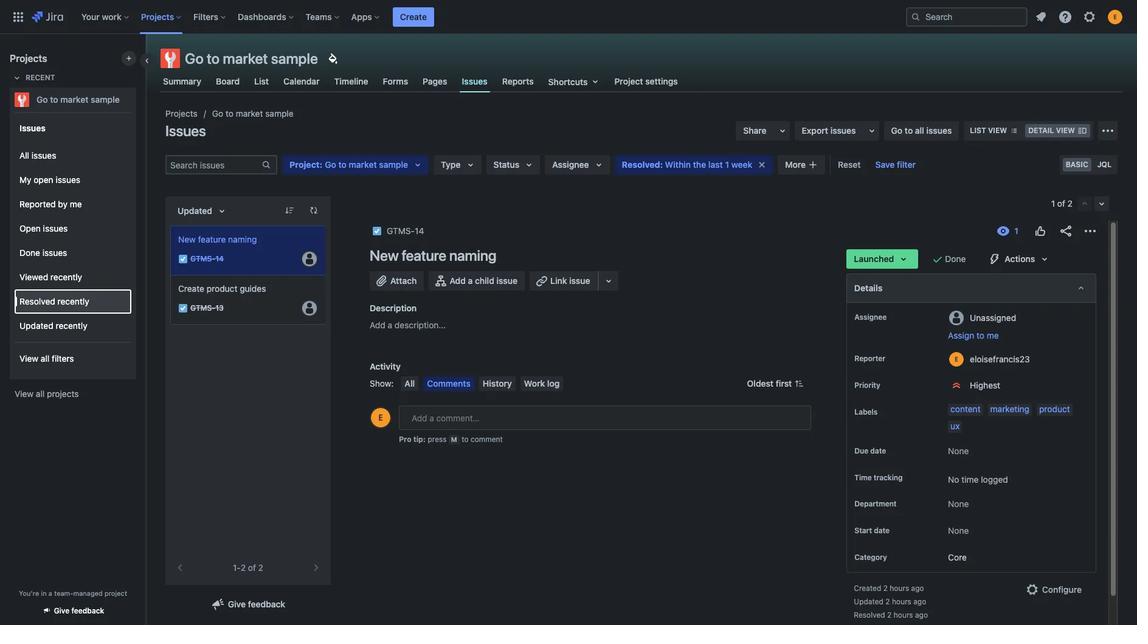 Task type: describe. For each thing, give the bounding box(es) containing it.
2 vertical spatial ago
[[916, 611, 929, 620]]

list for list
[[254, 76, 269, 86]]

description...
[[395, 320, 446, 330]]

reports
[[502, 76, 534, 86]]

issues for left go to market sample link
[[19, 123, 46, 133]]

forms link
[[381, 71, 411, 92]]

within
[[665, 159, 691, 170]]

dashboards
[[238, 11, 286, 22]]

0 horizontal spatial give feedback button
[[35, 601, 112, 621]]

none for start date
[[949, 526, 970, 536]]

project : go to market sample
[[290, 159, 408, 170]]

view all projects
[[15, 389, 79, 399]]

0 horizontal spatial feature
[[198, 234, 226, 245]]

to inside 'go to all issues' 'link'
[[905, 125, 913, 136]]

attach
[[391, 276, 417, 286]]

activity
[[370, 361, 401, 372]]

1 horizontal spatial feedback
[[248, 599, 285, 610]]

updated button
[[170, 201, 237, 221]]

export issues
[[802, 125, 856, 136]]

by
[[58, 199, 68, 209]]

due date
[[855, 447, 887, 456]]

menu bar containing all
[[399, 377, 566, 391]]

assign to me
[[949, 330, 1000, 341]]

0 horizontal spatial of
[[248, 563, 256, 573]]

department
[[855, 500, 897, 509]]

give feedback for the leftmost give feedback button
[[54, 607, 104, 616]]

0 horizontal spatial give
[[54, 607, 70, 616]]

work
[[524, 378, 545, 389]]

updated inside the created 2 hours ago updated 2 hours ago resolved 2 hours ago
[[854, 598, 884, 607]]

1 horizontal spatial go to market sample link
[[212, 106, 294, 121]]

view for list view
[[989, 126, 1008, 135]]

done issue: gtms-14 element
[[190, 254, 224, 264]]

assign to me button
[[949, 330, 1084, 342]]

my open issues
[[19, 174, 80, 185]]

primary element
[[7, 0, 907, 34]]

share
[[744, 125, 767, 136]]

updated for updated recently
[[19, 320, 53, 331]]

collapse recent projects image
[[10, 71, 24, 85]]

my
[[19, 174, 31, 185]]

projects for 'projects' link
[[166, 108, 198, 119]]

calendar
[[284, 76, 320, 86]]

board
[[216, 76, 240, 86]]

0 horizontal spatial new feature naming
[[178, 234, 257, 245]]

0 horizontal spatial 14
[[215, 255, 224, 264]]

save filter button
[[869, 155, 924, 175]]

export issues button
[[795, 121, 880, 141]]

all for projects
[[36, 389, 45, 399]]

eloisefrancis23
[[971, 354, 1031, 364]]

date for due date
[[871, 447, 887, 456]]

1 horizontal spatial give feedback button
[[204, 595, 293, 615]]

reported
[[19, 199, 56, 209]]

type button
[[434, 155, 482, 175]]

shortcuts button
[[546, 71, 605, 92]]

forms
[[383, 76, 408, 86]]

content link
[[949, 404, 984, 416]]

refresh image
[[309, 206, 319, 215]]

create button
[[393, 7, 434, 26]]

time
[[962, 475, 979, 485]]

history button
[[479, 377, 516, 391]]

0 vertical spatial 14
[[415, 226, 424, 236]]

shortcuts
[[549, 76, 588, 87]]

viewed recently link
[[15, 265, 131, 290]]

resolved inside the created 2 hours ago updated 2 hours ago resolved 2 hours ago
[[854, 611, 886, 620]]

done issue: gtms-13 element
[[190, 303, 224, 314]]

work
[[102, 11, 122, 22]]

done issues
[[19, 247, 67, 258]]

issues for all issues
[[32, 150, 56, 160]]

more button
[[778, 155, 826, 175]]

view for detail view
[[1057, 126, 1076, 135]]

sample left type
[[379, 159, 408, 170]]

go to all issues
[[892, 125, 952, 136]]

1 vertical spatial projects
[[10, 53, 47, 64]]

actions button
[[981, 249, 1060, 269]]

your work
[[81, 11, 122, 22]]

pages link
[[421, 71, 450, 92]]

list link
[[252, 71, 271, 92]]

issues inside tab list
[[462, 76, 488, 86]]

1 horizontal spatial new
[[370, 247, 399, 264]]

task image for create product guides
[[178, 304, 188, 313]]

date for start date
[[874, 527, 890, 536]]

recently for viewed recently
[[50, 272, 82, 282]]

created 2 hours ago updated 2 hours ago resolved 2 hours ago
[[854, 584, 929, 620]]

1 vertical spatial go to market sample
[[37, 94, 120, 105]]

comment
[[471, 435, 503, 444]]

resolved for resolved : within the last 1 week
[[622, 159, 660, 170]]

0 vertical spatial of
[[1058, 198, 1066, 209]]

configure link
[[1018, 581, 1090, 600]]

time tracking
[[855, 473, 903, 483]]

open share dialog image
[[776, 124, 790, 138]]

0 horizontal spatial new
[[178, 234, 196, 245]]

0 horizontal spatial feedback
[[72, 607, 104, 616]]

0 vertical spatial go to market sample
[[185, 50, 318, 67]]

none for department
[[949, 499, 970, 510]]

all for filters
[[41, 353, 49, 364]]

actions
[[1005, 254, 1036, 264]]

tracking
[[874, 473, 903, 483]]

1 of 2
[[1052, 198, 1073, 209]]

done issues link
[[15, 241, 131, 265]]

remove field image
[[755, 158, 770, 172]]

assign
[[949, 330, 975, 341]]

1 vertical spatial gtms-14
[[190, 255, 224, 264]]

configure
[[1043, 585, 1082, 595]]

sample left add to starred icon
[[91, 94, 120, 105]]

open
[[34, 174, 53, 185]]

reports link
[[500, 71, 536, 92]]

1 horizontal spatial product
[[1040, 404, 1071, 414]]

start
[[855, 527, 873, 536]]

apps button
[[348, 7, 384, 26]]

Search issues text field
[[167, 156, 262, 173]]

actions image
[[1084, 224, 1098, 239]]

add a description...
[[370, 320, 446, 330]]

view all filters
[[19, 353, 74, 364]]

task image
[[372, 226, 382, 236]]

assignee inside "dropdown button"
[[553, 159, 589, 170]]

issues left list view
[[927, 125, 952, 136]]

gtms- for create product guides
[[190, 304, 216, 313]]

projects button
[[137, 7, 186, 26]]

save
[[876, 159, 895, 170]]

team-
[[54, 590, 73, 598]]

project for project settings
[[615, 76, 644, 86]]

core
[[949, 553, 967, 563]]

highest
[[971, 380, 1001, 391]]

m
[[451, 436, 457, 444]]

profile image of eloisefrancis23 image
[[371, 408, 391, 428]]

content
[[951, 404, 981, 414]]

filter
[[898, 159, 916, 170]]

project for project : go to market sample
[[290, 159, 320, 170]]

oldest first
[[748, 378, 792, 389]]

priority
[[855, 381, 881, 390]]

copy link to issue image
[[422, 226, 432, 235]]

log
[[548, 378, 560, 389]]

0 vertical spatial gtms-
[[387, 226, 415, 236]]

1 horizontal spatial feature
[[402, 247, 447, 264]]

product link
[[1037, 404, 1073, 416]]

no time logged
[[949, 475, 1009, 485]]

press
[[428, 435, 447, 444]]

0 horizontal spatial product
[[207, 284, 238, 294]]

create for create
[[400, 11, 427, 22]]

a for description...
[[388, 320, 393, 330]]

resolved : within the last 1 week
[[622, 159, 753, 170]]

newest first image
[[795, 379, 805, 389]]

details
[[855, 283, 883, 293]]

all issues
[[19, 150, 56, 160]]

1-2 of 2
[[233, 563, 263, 573]]

settings image
[[1083, 9, 1098, 24]]

search image
[[911, 12, 921, 22]]

your
[[81, 11, 100, 22]]

create product guides
[[178, 284, 266, 294]]

ux
[[951, 421, 960, 431]]

done for done
[[946, 254, 966, 264]]

sample down list link
[[265, 108, 294, 119]]

summary
[[163, 76, 201, 86]]



Task type: locate. For each thing, give the bounding box(es) containing it.
updated down created
[[854, 598, 884, 607]]

all right show:
[[405, 378, 415, 389]]

share image
[[1059, 224, 1074, 239]]

none down no
[[949, 499, 970, 510]]

resolved recently
[[19, 296, 89, 306]]

new feature naming
[[178, 234, 257, 245], [370, 247, 497, 264]]

1 vertical spatial all
[[405, 378, 415, 389]]

sample up calendar
[[271, 50, 318, 67]]

recently for updated recently
[[56, 320, 87, 331]]

save filter
[[876, 159, 916, 170]]

go inside 'link'
[[892, 125, 903, 136]]

2 vertical spatial recently
[[56, 320, 87, 331]]

open export issues dropdown image
[[865, 124, 880, 138]]

1 vertical spatial updated
[[19, 320, 53, 331]]

0 vertical spatial none
[[949, 446, 970, 456]]

updated inside dropdown button
[[178, 206, 212, 216]]

0 horizontal spatial :
[[320, 159, 323, 170]]

0 vertical spatial feature
[[198, 234, 226, 245]]

2 horizontal spatial resolved
[[854, 611, 886, 620]]

give feedback down 1-2 of 2 in the bottom of the page
[[228, 599, 285, 610]]

feedback down managed
[[72, 607, 104, 616]]

2 vertical spatial go to market sample
[[212, 108, 294, 119]]

0 horizontal spatial assignee
[[553, 159, 589, 170]]

projects down 'summary' "link"
[[166, 108, 198, 119]]

recently
[[50, 272, 82, 282], [58, 296, 89, 306], [56, 320, 87, 331]]

all up my at the top of the page
[[19, 150, 29, 160]]

0 vertical spatial 1
[[726, 159, 730, 170]]

menu bar
[[399, 377, 566, 391]]

all button
[[401, 377, 419, 391]]

create for create product guides
[[178, 284, 204, 294]]

me right by
[[70, 199, 82, 209]]

0 horizontal spatial go to market sample link
[[10, 88, 131, 112]]

recently down resolved recently link
[[56, 320, 87, 331]]

2 task image from the top
[[178, 304, 188, 313]]

1 vertical spatial list
[[971, 126, 987, 135]]

apps
[[352, 11, 372, 22]]

2 : from the left
[[660, 159, 663, 170]]

details element
[[847, 274, 1097, 303]]

projects
[[141, 11, 174, 22], [10, 53, 47, 64], [166, 108, 198, 119]]

go to market sample up list link
[[185, 50, 318, 67]]

0 horizontal spatial all
[[19, 150, 29, 160]]

naming down order by image
[[228, 234, 257, 245]]

of right 1-
[[248, 563, 256, 573]]

a right in
[[49, 590, 52, 598]]

me for assign to me
[[987, 330, 1000, 341]]

your work button
[[78, 7, 134, 26]]

view left the detail
[[989, 126, 1008, 135]]

0 vertical spatial date
[[871, 447, 887, 456]]

gtms-14 right task image
[[387, 226, 424, 236]]

product right marketing
[[1040, 404, 1071, 414]]

all up filter
[[916, 125, 925, 136]]

oldest
[[748, 378, 774, 389]]

issues inside button
[[831, 125, 856, 136]]

1 horizontal spatial :
[[660, 159, 663, 170]]

project settings
[[615, 76, 678, 86]]

0 vertical spatial project
[[615, 76, 644, 86]]

3 none from the top
[[949, 526, 970, 536]]

market
[[223, 50, 268, 67], [60, 94, 89, 105], [236, 108, 263, 119], [349, 159, 377, 170]]

1 horizontal spatial project
[[615, 76, 644, 86]]

add for add a description...
[[370, 320, 386, 330]]

0 vertical spatial naming
[[228, 234, 257, 245]]

1 vertical spatial date
[[874, 527, 890, 536]]

1 vertical spatial new feature naming
[[370, 247, 497, 264]]

1 task image from the top
[[178, 254, 188, 264]]

0 horizontal spatial gtms-14
[[190, 255, 224, 264]]

a
[[468, 276, 473, 286], [388, 320, 393, 330], [49, 590, 52, 598]]

1 horizontal spatial of
[[1058, 198, 1066, 209]]

view for view all projects
[[15, 389, 34, 399]]

1 horizontal spatial done
[[946, 254, 966, 264]]

category
[[855, 553, 888, 562]]

detail
[[1029, 126, 1055, 135]]

sample
[[271, 50, 318, 67], [91, 94, 120, 105], [265, 108, 294, 119], [379, 159, 408, 170]]

view for view all filters
[[19, 353, 38, 364]]

banner
[[0, 0, 1138, 34]]

issues
[[831, 125, 856, 136], [927, 125, 952, 136], [32, 150, 56, 160], [56, 174, 80, 185], [43, 223, 68, 233], [42, 247, 67, 258]]

1 vertical spatial product
[[1040, 404, 1071, 414]]

projects link
[[166, 106, 198, 121]]

to
[[207, 50, 220, 67], [50, 94, 58, 105], [226, 108, 234, 119], [905, 125, 913, 136], [339, 159, 347, 170], [977, 330, 985, 341], [462, 435, 469, 444]]

filters button
[[190, 7, 231, 26]]

1 issue from the left
[[497, 276, 518, 286]]

:
[[320, 159, 323, 170], [660, 159, 663, 170]]

issues up viewed recently
[[42, 247, 67, 258]]

: for project
[[320, 159, 323, 170]]

issues for export issues
[[831, 125, 856, 136]]

recently down viewed recently link
[[58, 296, 89, 306]]

give feedback down you're in a team-managed project
[[54, 607, 104, 616]]

1 horizontal spatial naming
[[450, 247, 497, 264]]

pro
[[399, 435, 412, 444]]

give feedback button down you're in a team-managed project
[[35, 601, 112, 621]]

1 horizontal spatial updated
[[178, 206, 212, 216]]

group containing all issues
[[15, 140, 131, 342]]

link issue
[[551, 276, 591, 286]]

2
[[1068, 198, 1073, 209], [241, 563, 246, 573], [258, 563, 263, 573], [884, 584, 888, 593], [886, 598, 891, 607], [888, 611, 892, 620]]

settings
[[646, 76, 678, 86]]

1 horizontal spatial list
[[971, 126, 987, 135]]

my open issues link
[[15, 168, 131, 192]]

projects right work
[[141, 11, 174, 22]]

filters
[[194, 11, 218, 22]]

all for all
[[405, 378, 415, 389]]

your profile and settings image
[[1109, 9, 1123, 24]]

share button
[[736, 121, 790, 141]]

gtms-14
[[387, 226, 424, 236], [190, 255, 224, 264]]

jira image
[[32, 9, 63, 24], [32, 9, 63, 24]]

oldest first button
[[740, 377, 812, 391]]

all for all issues
[[19, 150, 29, 160]]

new feature naming up done issue: gtms-14 element at the left top of page
[[178, 234, 257, 245]]

issues up the all issues
[[19, 123, 46, 133]]

sort descending image
[[285, 206, 294, 215]]

give down team-
[[54, 607, 70, 616]]

timeline
[[334, 76, 368, 86]]

2 horizontal spatial updated
[[854, 598, 884, 607]]

2 vertical spatial all
[[36, 389, 45, 399]]

Search field
[[907, 7, 1028, 26]]

description
[[370, 303, 417, 313]]

create up gtms-13 at the left
[[178, 284, 204, 294]]

filters
[[52, 353, 74, 364]]

0 horizontal spatial issue
[[497, 276, 518, 286]]

updated for updated
[[178, 206, 212, 216]]

2 none from the top
[[949, 499, 970, 510]]

project settings link
[[612, 71, 681, 92]]

1 vertical spatial recently
[[58, 296, 89, 306]]

all inside 'link'
[[916, 125, 925, 136]]

me inside button
[[987, 330, 1000, 341]]

0 vertical spatial view
[[19, 353, 38, 364]]

0 vertical spatial recently
[[50, 272, 82, 282]]

1 vertical spatial gtms-
[[190, 255, 216, 264]]

give down 1-
[[228, 599, 246, 610]]

1 horizontal spatial 1
[[1052, 198, 1056, 209]]

link
[[551, 276, 567, 286]]

done down open
[[19, 247, 40, 258]]

go to market sample link
[[10, 88, 131, 112], [212, 106, 294, 121]]

create inside button
[[400, 11, 427, 22]]

a left child on the top
[[468, 276, 473, 286]]

created
[[854, 584, 882, 593]]

done up 'details' element
[[946, 254, 966, 264]]

product
[[207, 284, 238, 294], [1040, 404, 1071, 414]]

0 horizontal spatial add
[[370, 320, 386, 330]]

reported by me
[[19, 199, 82, 209]]

import and bulk change issues image
[[1101, 124, 1116, 138]]

group containing issues
[[15, 112, 131, 378]]

resolved down created
[[854, 611, 886, 620]]

project inside tab list
[[615, 76, 644, 86]]

updated down resolved recently
[[19, 320, 53, 331]]

0 vertical spatial ago
[[912, 584, 925, 593]]

detail view
[[1029, 126, 1076, 135]]

1 horizontal spatial resolved
[[622, 159, 660, 170]]

basic
[[1066, 160, 1089, 169]]

1 vertical spatial resolved
[[19, 296, 55, 306]]

list right go to all issues
[[971, 126, 987, 135]]

list for list view
[[971, 126, 987, 135]]

1 vertical spatial naming
[[450, 247, 497, 264]]

assignee down the details at the top right
[[855, 313, 887, 322]]

issues for done issues
[[42, 247, 67, 258]]

0 vertical spatial resolved
[[622, 159, 660, 170]]

give feedback for rightmost give feedback button
[[228, 599, 285, 610]]

go to market sample down recent
[[37, 94, 120, 105]]

addicon image
[[809, 160, 818, 170]]

14 right task image
[[415, 226, 424, 236]]

1 horizontal spatial me
[[987, 330, 1000, 341]]

add a child issue button
[[429, 271, 525, 291]]

0 vertical spatial projects
[[141, 11, 174, 22]]

date right start
[[874, 527, 890, 536]]

1 horizontal spatial gtms-14
[[387, 226, 424, 236]]

a for child
[[468, 276, 473, 286]]

none
[[949, 446, 970, 456], [949, 499, 970, 510], [949, 526, 970, 536]]

1 vertical spatial create
[[178, 284, 204, 294]]

gtms-14 up create product guides
[[190, 255, 224, 264]]

start date
[[855, 527, 890, 536]]

0 vertical spatial all
[[19, 150, 29, 160]]

1 group from the top
[[15, 112, 131, 378]]

1 vertical spatial project
[[290, 159, 320, 170]]

reset
[[838, 159, 861, 170]]

2 horizontal spatial a
[[468, 276, 473, 286]]

projects
[[47, 389, 79, 399]]

projects up recent
[[10, 53, 47, 64]]

create project image
[[124, 54, 134, 63]]

issues down all issues link
[[56, 174, 80, 185]]

jql
[[1098, 160, 1112, 169]]

guides
[[240, 284, 266, 294]]

2 vertical spatial resolved
[[854, 611, 886, 620]]

to inside assign to me button
[[977, 330, 985, 341]]

of up share icon
[[1058, 198, 1066, 209]]

task image left done issue: gtms-14 element at the left top of page
[[178, 254, 188, 264]]

a inside button
[[468, 276, 473, 286]]

2 vertical spatial hours
[[894, 611, 914, 620]]

new feature naming down copy link to issue icon
[[370, 247, 497, 264]]

all left 'projects' at the left of page
[[36, 389, 45, 399]]

group
[[15, 112, 131, 378], [15, 140, 131, 342]]

0 horizontal spatial project
[[290, 159, 320, 170]]

issues right export
[[831, 125, 856, 136]]

1 vertical spatial task image
[[178, 304, 188, 313]]

issues for 'projects' link
[[166, 122, 206, 139]]

banner containing your work
[[0, 0, 1138, 34]]

2 vertical spatial projects
[[166, 108, 198, 119]]

issues down 'projects' link
[[166, 122, 206, 139]]

add
[[450, 276, 466, 286], [370, 320, 386, 330]]

2 issue from the left
[[570, 276, 591, 286]]

add left child on the top
[[450, 276, 466, 286]]

new down task image
[[370, 247, 399, 264]]

project up refresh icon
[[290, 159, 320, 170]]

0 horizontal spatial me
[[70, 199, 82, 209]]

gtms- for new feature naming
[[190, 255, 216, 264]]

recent
[[26, 73, 55, 82]]

create right apps popup button
[[400, 11, 427, 22]]

project left settings in the top of the page
[[615, 76, 644, 86]]

go to market sample down list link
[[212, 108, 294, 119]]

recently down done issues 'link'
[[50, 272, 82, 282]]

you're in a team-managed project
[[19, 590, 127, 598]]

done image
[[931, 252, 946, 267]]

resolved down viewed
[[19, 296, 55, 306]]

feedback
[[248, 599, 285, 610], [72, 607, 104, 616]]

1 view from the left
[[989, 126, 1008, 135]]

1 vertical spatial new
[[370, 247, 399, 264]]

date right due
[[871, 447, 887, 456]]

add down description
[[370, 320, 386, 330]]

1 horizontal spatial assignee
[[855, 313, 887, 322]]

in
[[41, 590, 47, 598]]

issue right the link
[[570, 276, 591, 286]]

view inside group
[[19, 353, 38, 364]]

1 vertical spatial add
[[370, 320, 386, 330]]

0 vertical spatial updated
[[178, 206, 212, 216]]

more
[[786, 159, 806, 170]]

1 horizontal spatial issues
[[166, 122, 206, 139]]

view left 'projects' at the left of page
[[15, 389, 34, 399]]

resolved for resolved recently
[[19, 296, 55, 306]]

issues for open issues
[[43, 223, 68, 233]]

pro tip: press m to comment
[[399, 435, 503, 444]]

14
[[415, 226, 424, 236], [215, 255, 224, 264]]

2 horizontal spatial issues
[[462, 76, 488, 86]]

none up core
[[949, 526, 970, 536]]

0 horizontal spatial 1
[[726, 159, 730, 170]]

order by image
[[215, 204, 229, 218]]

issues inside group
[[19, 123, 46, 133]]

task image
[[178, 254, 188, 264], [178, 304, 188, 313]]

managed
[[73, 590, 103, 598]]

1 horizontal spatial all
[[405, 378, 415, 389]]

issues right pages at the left
[[462, 76, 488, 86]]

0 horizontal spatial naming
[[228, 234, 257, 245]]

1 horizontal spatial a
[[388, 320, 393, 330]]

Add a comment… field
[[399, 406, 812, 430]]

0 vertical spatial create
[[400, 11, 427, 22]]

appswitcher icon image
[[11, 9, 26, 24]]

updated left order by image
[[178, 206, 212, 216]]

task image left done issue: gtms-13 element
[[178, 304, 188, 313]]

0 horizontal spatial list
[[254, 76, 269, 86]]

1 horizontal spatial issue
[[570, 276, 591, 286]]

0 vertical spatial list
[[254, 76, 269, 86]]

dashboards button
[[234, 7, 299, 26]]

feature down copy link to issue icon
[[402, 247, 447, 264]]

0 vertical spatial new
[[178, 234, 196, 245]]

1 : from the left
[[320, 159, 323, 170]]

go to market sample
[[185, 50, 318, 67], [37, 94, 120, 105], [212, 108, 294, 119]]

resolved left within
[[622, 159, 660, 170]]

notifications image
[[1034, 9, 1049, 24]]

: for resolved
[[660, 159, 663, 170]]

naming up add a child issue button
[[450, 247, 497, 264]]

give feedback button down 1-2 of 2 in the bottom of the page
[[204, 595, 293, 615]]

reporter
[[855, 354, 886, 363]]

gtms- up create product guides
[[190, 255, 216, 264]]

vote options: no one has voted for this issue yet. image
[[1034, 224, 1048, 239]]

1 horizontal spatial add
[[450, 276, 466, 286]]

14 up create product guides
[[215, 255, 224, 264]]

1 vertical spatial 1
[[1052, 198, 1056, 209]]

add for add a child issue
[[450, 276, 466, 286]]

2 vertical spatial none
[[949, 526, 970, 536]]

help image
[[1059, 9, 1073, 24]]

assignee right status dropdown button
[[553, 159, 589, 170]]

go to market sample link down recent
[[10, 88, 131, 112]]

0 horizontal spatial resolved
[[19, 296, 55, 306]]

1 vertical spatial view
[[15, 389, 34, 399]]

done inside done issues 'link'
[[19, 247, 40, 258]]

gtms- down create product guides
[[190, 304, 216, 313]]

comments
[[427, 378, 471, 389]]

gtms- right task image
[[387, 226, 415, 236]]

1 horizontal spatial 14
[[415, 226, 424, 236]]

summary link
[[161, 71, 204, 92]]

view left filters
[[19, 353, 38, 364]]

a down description
[[388, 320, 393, 330]]

0 vertical spatial all
[[916, 125, 925, 136]]

1 vertical spatial 14
[[215, 255, 224, 264]]

pages
[[423, 76, 448, 86]]

view right the detail
[[1057, 126, 1076, 135]]

new up done issue: gtms-14 element at the left top of page
[[178, 234, 196, 245]]

me for reported by me
[[70, 199, 82, 209]]

none for due date
[[949, 446, 970, 456]]

1 vertical spatial a
[[388, 320, 393, 330]]

teams
[[306, 11, 332, 22]]

0 horizontal spatial a
[[49, 590, 52, 598]]

open issues
[[19, 223, 68, 233]]

view all projects link
[[10, 383, 136, 405]]

issues down reported by me
[[43, 223, 68, 233]]

list view
[[971, 126, 1008, 135]]

0 vertical spatial gtms-14
[[387, 226, 424, 236]]

task image for new feature naming
[[178, 254, 188, 264]]

no
[[949, 475, 960, 485]]

1 horizontal spatial give
[[228, 599, 246, 610]]

0 horizontal spatial done
[[19, 247, 40, 258]]

feature up done issue: gtms-14 element at the left top of page
[[198, 234, 226, 245]]

go to all issues link
[[884, 121, 960, 141]]

me down unassigned
[[987, 330, 1000, 341]]

all left filters
[[41, 353, 49, 364]]

project
[[105, 590, 127, 598]]

2 view from the left
[[1057, 126, 1076, 135]]

list right board at left
[[254, 76, 269, 86]]

unassigned
[[971, 312, 1017, 323]]

set background color image
[[325, 51, 340, 66]]

updated recently
[[19, 320, 87, 331]]

2 group from the top
[[15, 140, 131, 342]]

go to market sample link down list link
[[212, 106, 294, 121]]

marketing link
[[989, 404, 1033, 416]]

done for done issues
[[19, 247, 40, 258]]

add inside add a child issue button
[[450, 276, 466, 286]]

1 vertical spatial ago
[[914, 598, 927, 607]]

view
[[19, 353, 38, 364], [15, 389, 34, 399]]

0 horizontal spatial updated
[[19, 320, 53, 331]]

recently for resolved recently
[[58, 296, 89, 306]]

tip:
[[414, 435, 426, 444]]

tab list
[[153, 71, 1131, 92]]

0 vertical spatial hours
[[890, 584, 910, 593]]

issues up "open"
[[32, 150, 56, 160]]

timeline link
[[332, 71, 371, 92]]

projects inside dropdown button
[[141, 11, 174, 22]]

updated inside group
[[19, 320, 53, 331]]

none down ux link
[[949, 446, 970, 456]]

add to starred image
[[133, 92, 147, 107]]

tab list containing issues
[[153, 71, 1131, 92]]

issue right child on the top
[[497, 276, 518, 286]]

all inside button
[[405, 378, 415, 389]]

0 vertical spatial a
[[468, 276, 473, 286]]

history
[[483, 378, 512, 389]]

1 vertical spatial hours
[[893, 598, 912, 607]]

ux link
[[949, 421, 963, 433]]

product up 13
[[207, 284, 238, 294]]

1 none from the top
[[949, 446, 970, 456]]

feedback down 1-2 of 2 in the bottom of the page
[[248, 599, 285, 610]]

projects for projects dropdown button
[[141, 11, 174, 22]]

type
[[441, 159, 461, 170]]

ago
[[912, 584, 925, 593], [914, 598, 927, 607], [916, 611, 929, 620]]



Task type: vqa. For each thing, say whether or not it's contained in the screenshot.
Teams
yes



